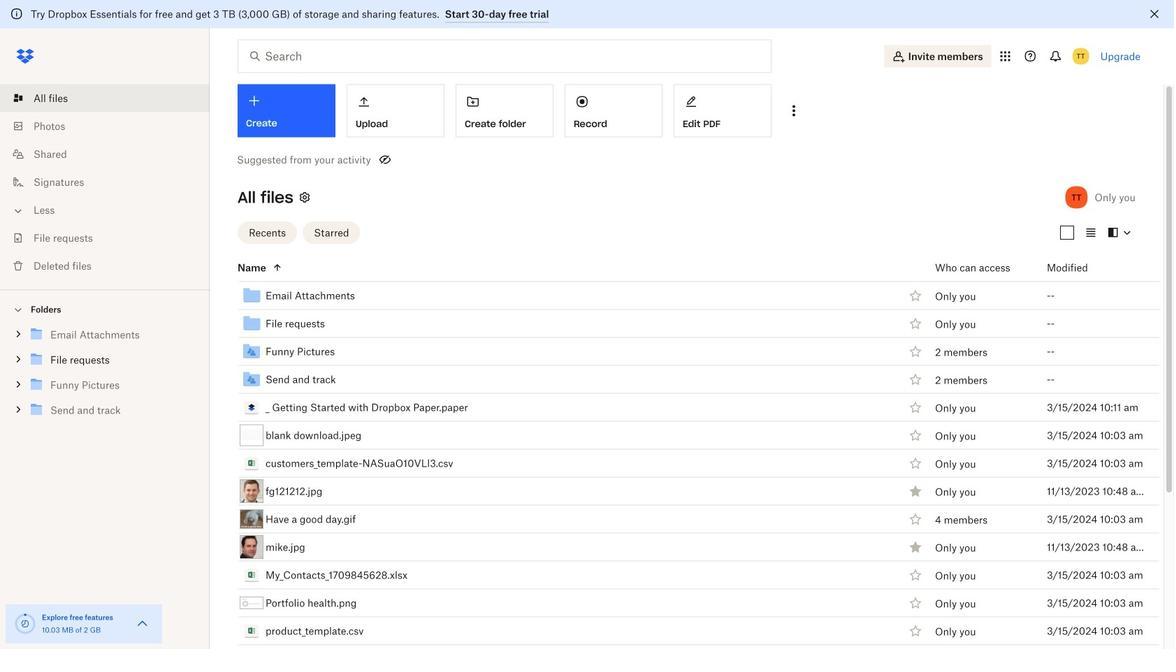 Task type: locate. For each thing, give the bounding box(es) containing it.
add to starred image inside name customers_template-nasuao10vll3.csv, modified 3/15/2024 10:03 am, element
[[907, 455, 924, 472]]

name email attachments, modified 11/13/2023 11:24 am, element
[[207, 282, 1161, 310]]

5 add to starred image from the top
[[907, 567, 924, 584]]

name funny pictures, modified 11/13/2023 11:13 am, element
[[207, 338, 1161, 366]]

group
[[0, 319, 210, 433]]

2 add to starred image from the top
[[907, 427, 924, 444]]

add to starred image for name customers_template-nasuao10vll3.csv, modified 3/15/2024 10:03 am, element at the bottom of the page
[[907, 455, 924, 472]]

add to starred image for name my_contacts_1709845628.xlsx, modified 3/15/2024 10:03 am, element
[[907, 567, 924, 584]]

table
[[207, 254, 1161, 649]]

add to starred image for name file requests, modified 12/14/2023 5:10 pm, element
[[907, 315, 924, 332]]

add to starred image for name _ getting started with dropbox paper.paper, modified 3/15/2024 10:11 am, element
[[907, 399, 924, 416]]

4 add to starred image from the top
[[907, 371, 924, 388]]

list
[[0, 76, 210, 290]]

2 add to starred image from the top
[[907, 315, 924, 332]]

name sandwich signature.pdf, modified 11/13/2023 10:58 am, element
[[207, 646, 1161, 649]]

Search in folder "Dropbox" text field
[[265, 48, 742, 65]]

quota usage progress bar
[[14, 613, 36, 636]]

3 add to starred image from the top
[[907, 343, 924, 360]]

list item
[[0, 84, 210, 112]]

5 add to starred image from the top
[[907, 595, 924, 612]]

1 add to starred image from the top
[[907, 287, 924, 304]]

add to starred image
[[907, 287, 924, 304], [907, 315, 924, 332], [907, 343, 924, 360], [907, 371, 924, 388], [907, 595, 924, 612], [907, 623, 924, 640]]

/have a good day.gif image
[[240, 510, 264, 529]]

add to starred image inside name product_template.csv, modified 3/15/2024 10:03 am, element
[[907, 623, 924, 640]]

add to starred image for name blank download.jpeg, modified 3/15/2024 10:03 am, element in the bottom of the page
[[907, 427, 924, 444]]

name _ getting started with dropbox paper.paper, modified 3/15/2024 10:11 am, element
[[207, 394, 1161, 422]]

name portfolio health.png, modified 3/15/2024 10:03 am, element
[[207, 590, 1161, 618]]

add to starred image inside name my_contacts_1709845628.xlsx, modified 3/15/2024 10:03 am, element
[[907, 567, 924, 584]]

add to starred image inside name _ getting started with dropbox paper.paper, modified 3/15/2024 10:11 am, element
[[907, 399, 924, 416]]

alert
[[0, 0, 1175, 28]]

add to starred image inside name file requests, modified 12/14/2023 5:10 pm, element
[[907, 315, 924, 332]]

add to starred image
[[907, 399, 924, 416], [907, 427, 924, 444], [907, 455, 924, 472], [907, 511, 924, 528], [907, 567, 924, 584]]

3 add to starred image from the top
[[907, 455, 924, 472]]

4 add to starred image from the top
[[907, 511, 924, 528]]

add to starred image inside the name email attachments, modified 11/13/2023 11:24 am, element
[[907, 287, 924, 304]]

less image
[[11, 204, 25, 218]]

name send and track, modified 3/15/2024 9:47 am, element
[[207, 366, 1161, 394]]

add to starred image inside name blank download.jpeg, modified 3/15/2024 10:03 am, element
[[907, 427, 924, 444]]

remove from starred image
[[907, 539, 924, 556]]

/portfolio health.png image
[[240, 597, 264, 610]]

folder settings image
[[296, 189, 313, 206]]

add to starred image inside name send and track, modified 3/15/2024 9:47 am, "element"
[[907, 371, 924, 388]]

1 add to starred image from the top
[[907, 399, 924, 416]]

6 add to starred image from the top
[[907, 623, 924, 640]]

add to starred image inside name funny pictures, modified 11/13/2023 11:13 am, element
[[907, 343, 924, 360]]



Task type: describe. For each thing, give the bounding box(es) containing it.
name my_contacts_1709845628.xlsx, modified 3/15/2024 10:03 am, element
[[207, 562, 1161, 590]]

add to starred image for name funny pictures, modified 11/13/2023 11:13 am, element
[[907, 343, 924, 360]]

name customers_template-nasuao10vll3.csv, modified 3/15/2024 10:03 am, element
[[207, 450, 1161, 478]]

add to starred image for name portfolio health.png, modified 3/15/2024 10:03 am, element
[[907, 595, 924, 612]]

name file requests, modified 12/14/2023 5:10 pm, element
[[207, 310, 1161, 338]]

quota usage image
[[14, 613, 36, 636]]

add to starred image for name product_template.csv, modified 3/15/2024 10:03 am, element
[[907, 623, 924, 640]]

dropbox image
[[11, 42, 39, 70]]

name mike.jpg, modified 11/13/2023 10:48 am, element
[[207, 534, 1161, 562]]

name fg121212.jpg, modified 11/13/2023 10:48 am, element
[[207, 478, 1161, 506]]

add to starred image for name have a good day.gif, modified 3/15/2024 10:03 am, element
[[907, 511, 924, 528]]

name product_template.csv, modified 3/15/2024 10:03 am, element
[[207, 618, 1161, 646]]

remove from starred image
[[907, 483, 924, 500]]

add to starred image for the name email attachments, modified 11/13/2023 11:24 am, element
[[907, 287, 924, 304]]

name blank download.jpeg, modified 3/15/2024 10:03 am, element
[[207, 422, 1161, 450]]

/fg121212.jpg image
[[240, 480, 264, 503]]

name have a good day.gif, modified 3/15/2024 10:03 am, element
[[207, 506, 1161, 534]]

add to starred image for name send and track, modified 3/15/2024 9:47 am, "element"
[[907, 371, 924, 388]]

/mike.jpg image
[[240, 536, 264, 559]]

/blank download.jpeg image
[[240, 425, 264, 446]]



Task type: vqa. For each thing, say whether or not it's contained in the screenshot.
featured apps
no



